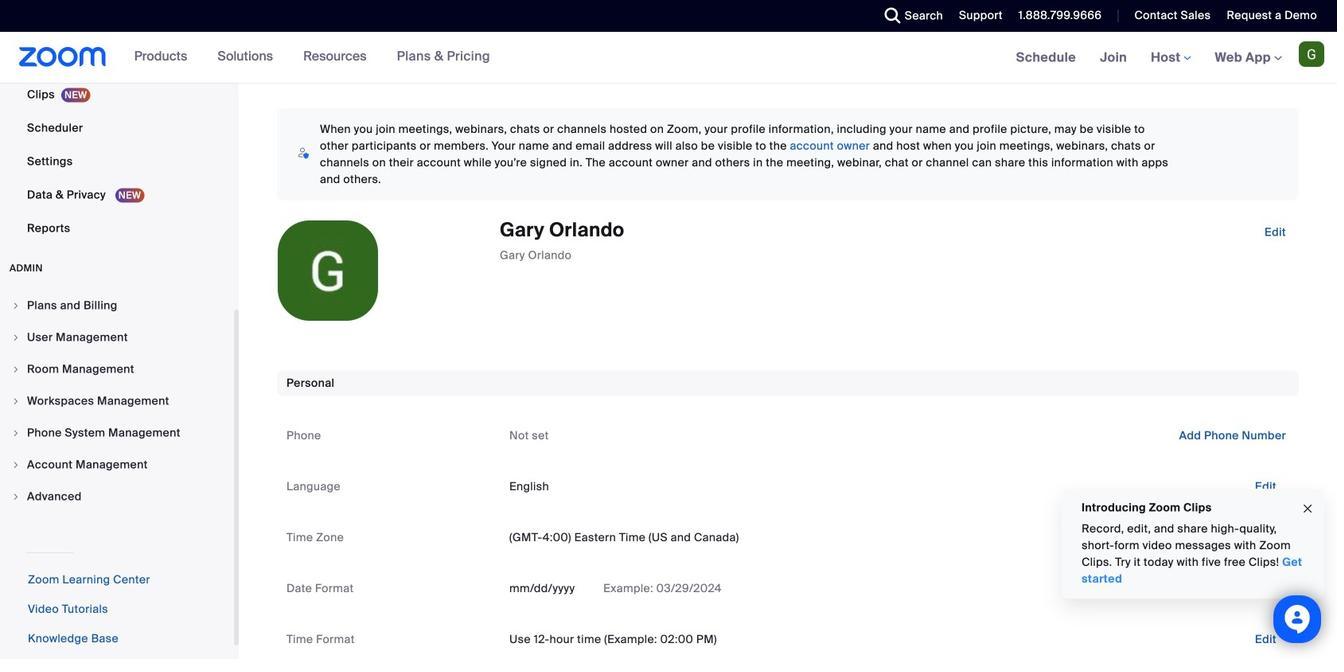 Task type: describe. For each thing, give the bounding box(es) containing it.
1 menu item from the top
[[0, 291, 234, 321]]

5 menu item from the top
[[0, 418, 234, 448]]

right image for 7th menu item from the top of the admin menu menu
[[11, 492, 21, 501]]

user photo image
[[278, 220, 378, 321]]

profile picture image
[[1299, 41, 1324, 67]]

side navigation navigation
[[0, 0, 239, 659]]

2 right image from the top
[[11, 333, 21, 342]]

7 menu item from the top
[[0, 482, 234, 512]]

meetings navigation
[[1004, 32, 1337, 84]]

4 menu item from the top
[[0, 386, 234, 416]]

right image for third menu item
[[11, 365, 21, 374]]



Task type: vqa. For each thing, say whether or not it's contained in the screenshot.
first menu item's right image
yes



Task type: locate. For each thing, give the bounding box(es) containing it.
close image
[[1301, 500, 1314, 518]]

1 vertical spatial right image
[[11, 396, 21, 406]]

2 menu item from the top
[[0, 322, 234, 353]]

personal menu menu
[[0, 0, 234, 246]]

right image
[[11, 301, 21, 310], [11, 333, 21, 342], [11, 428, 21, 438], [11, 460, 21, 470]]

6 menu item from the top
[[0, 450, 234, 480]]

4 right image from the top
[[11, 460, 21, 470]]

right image for 4th menu item from the bottom of the admin menu menu
[[11, 396, 21, 406]]

product information navigation
[[122, 32, 502, 83]]

2 vertical spatial right image
[[11, 492, 21, 501]]

3 right image from the top
[[11, 492, 21, 501]]

0 vertical spatial right image
[[11, 365, 21, 374]]

banner
[[0, 32, 1337, 84]]

1 right image from the top
[[11, 365, 21, 374]]

2 right image from the top
[[11, 396, 21, 406]]

edit user photo image
[[315, 263, 341, 278]]

3 right image from the top
[[11, 428, 21, 438]]

3 menu item from the top
[[0, 354, 234, 384]]

zoom logo image
[[19, 47, 106, 67]]

admin menu menu
[[0, 291, 234, 513]]

right image
[[11, 365, 21, 374], [11, 396, 21, 406], [11, 492, 21, 501]]

1 right image from the top
[[11, 301, 21, 310]]

menu item
[[0, 291, 234, 321], [0, 322, 234, 353], [0, 354, 234, 384], [0, 386, 234, 416], [0, 418, 234, 448], [0, 450, 234, 480], [0, 482, 234, 512]]



